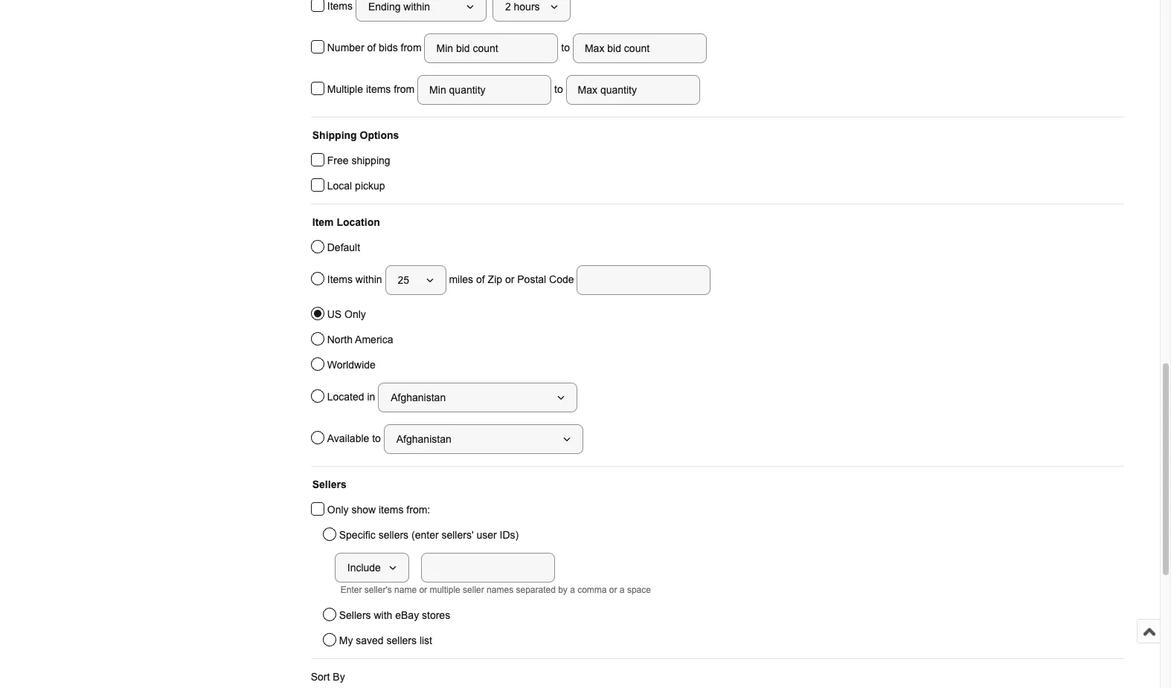 Task type: describe. For each thing, give the bounding box(es) containing it.
items within
[[327, 274, 385, 285]]

Enter minimum quantity text field
[[417, 75, 551, 105]]

number of bids from
[[327, 41, 424, 53]]

code
[[549, 274, 574, 285]]

Seller ID text field
[[421, 554, 555, 583]]

ebay
[[395, 610, 419, 622]]

ids)
[[500, 530, 519, 542]]

number
[[327, 41, 364, 53]]

north america
[[327, 334, 393, 346]]

miles
[[449, 274, 473, 285]]

options
[[360, 129, 399, 141]]

Enter Maximum Quantity text field
[[566, 75, 700, 105]]

by
[[333, 672, 345, 684]]

name
[[394, 586, 417, 596]]

item location
[[312, 217, 380, 228]]

available to
[[327, 433, 384, 445]]

multiple
[[327, 83, 363, 95]]

1 vertical spatial sellers
[[387, 635, 417, 647]]

sellers with ebay stores
[[339, 610, 450, 622]]

0 vertical spatial sellers
[[378, 530, 409, 542]]

1 vertical spatial items
[[379, 504, 404, 516]]

2 horizontal spatial or
[[609, 586, 617, 596]]

1 vertical spatial only
[[327, 504, 349, 516]]

us
[[327, 309, 342, 321]]

postal
[[517, 274, 546, 285]]

only show items from:
[[327, 504, 430, 516]]

sort
[[311, 672, 330, 684]]

available
[[327, 433, 369, 445]]

sellers for sellers with ebay stores
[[339, 610, 371, 622]]

free shipping
[[327, 155, 390, 167]]

located
[[327, 391, 364, 403]]

default
[[327, 242, 360, 254]]

2 vertical spatial to
[[372, 433, 381, 445]]

2 a from the left
[[620, 586, 625, 596]]

zip
[[488, 274, 502, 285]]

show
[[351, 504, 376, 516]]

local
[[327, 180, 352, 192]]

from:
[[406, 504, 430, 516]]

of for number
[[367, 41, 376, 53]]

sort by
[[311, 672, 345, 684]]

separated
[[516, 586, 556, 596]]

1 vertical spatial from
[[394, 83, 415, 95]]

my
[[339, 635, 353, 647]]

within
[[356, 274, 382, 285]]



Task type: locate. For each thing, give the bounding box(es) containing it.
shipping options
[[312, 129, 399, 141]]

Enter maximum number of bids text field
[[573, 33, 707, 63]]

comma
[[578, 586, 607, 596]]

1 a from the left
[[570, 586, 575, 596]]

seller
[[463, 586, 484, 596]]

enter
[[341, 586, 362, 596]]

by
[[558, 586, 568, 596]]

0 horizontal spatial of
[[367, 41, 376, 53]]

only right us
[[345, 309, 366, 321]]

1 vertical spatial of
[[476, 274, 485, 285]]

0 horizontal spatial a
[[570, 586, 575, 596]]

shipping
[[351, 155, 390, 167]]

a
[[570, 586, 575, 596], [620, 586, 625, 596]]

to for multiple items from
[[551, 83, 566, 95]]

items right multiple
[[366, 83, 391, 95]]

of left the bids
[[367, 41, 376, 53]]

0 vertical spatial of
[[367, 41, 376, 53]]

sellers down enter
[[339, 610, 371, 622]]

items
[[327, 274, 353, 285]]

(enter
[[411, 530, 439, 542]]

multiple
[[430, 586, 460, 596]]

items left from:
[[379, 504, 404, 516]]

item
[[312, 217, 334, 228]]

from
[[401, 41, 422, 53], [394, 83, 415, 95]]

us only
[[327, 309, 366, 321]]

to for number of bids from
[[558, 41, 573, 53]]

a right by
[[570, 586, 575, 596]]

1 horizontal spatial a
[[620, 586, 625, 596]]

1 horizontal spatial of
[[476, 274, 485, 285]]

0 vertical spatial sellers
[[312, 479, 346, 491]]

1 vertical spatial sellers
[[339, 610, 371, 622]]

0 horizontal spatial or
[[419, 586, 427, 596]]

specific
[[339, 530, 376, 542]]

enter seller's name or multiple seller names separated by a comma or a space
[[341, 586, 651, 596]]

sellers down only show items from:
[[378, 530, 409, 542]]

a left space
[[620, 586, 625, 596]]

only
[[345, 309, 366, 321], [327, 504, 349, 516]]

free
[[327, 155, 349, 167]]

shipping
[[312, 129, 357, 141]]

of
[[367, 41, 376, 53], [476, 274, 485, 285]]

with
[[374, 610, 392, 622]]

from down the bids
[[394, 83, 415, 95]]

sellers for sellers
[[312, 479, 346, 491]]

in
[[367, 391, 375, 403]]

0 vertical spatial from
[[401, 41, 422, 53]]

miles of zip or postal code
[[446, 274, 577, 285]]

stores
[[422, 610, 450, 622]]

list
[[420, 635, 432, 647]]

america
[[355, 334, 393, 346]]

sellers down the available
[[312, 479, 346, 491]]

multiple items from
[[327, 83, 417, 95]]

north
[[327, 334, 353, 346]]

Zip or Postal Code text field
[[577, 266, 711, 295]]

or right zip
[[505, 274, 514, 285]]

specific sellers (enter sellers' user ids)
[[339, 530, 519, 542]]

1 vertical spatial to
[[551, 83, 566, 95]]

Enter minimum number of bids text field
[[424, 33, 558, 63]]

space
[[627, 586, 651, 596]]

names
[[487, 586, 513, 596]]

1 horizontal spatial or
[[505, 274, 514, 285]]

only left show
[[327, 504, 349, 516]]

or
[[505, 274, 514, 285], [419, 586, 427, 596], [609, 586, 617, 596]]

located in
[[327, 391, 378, 403]]

of left zip
[[476, 274, 485, 285]]

user
[[477, 530, 497, 542]]

location
[[337, 217, 380, 228]]

pickup
[[355, 180, 385, 192]]

from right the bids
[[401, 41, 422, 53]]

sellers'
[[442, 530, 474, 542]]

local pickup
[[327, 180, 385, 192]]

bids
[[379, 41, 398, 53]]

items
[[366, 83, 391, 95], [379, 504, 404, 516]]

seller's
[[364, 586, 392, 596]]

of for miles
[[476, 274, 485, 285]]

0 vertical spatial to
[[558, 41, 573, 53]]

my saved sellers list
[[339, 635, 432, 647]]

sellers
[[312, 479, 346, 491], [339, 610, 371, 622]]

or right comma at bottom
[[609, 586, 617, 596]]

sellers
[[378, 530, 409, 542], [387, 635, 417, 647]]

saved
[[356, 635, 384, 647]]

0 vertical spatial only
[[345, 309, 366, 321]]

sellers left list
[[387, 635, 417, 647]]

or for zip
[[505, 274, 514, 285]]

to
[[558, 41, 573, 53], [551, 83, 566, 95], [372, 433, 381, 445]]

or for name
[[419, 586, 427, 596]]

0 vertical spatial items
[[366, 83, 391, 95]]

or right 'name'
[[419, 586, 427, 596]]

worldwide
[[327, 359, 376, 371]]



Task type: vqa. For each thing, say whether or not it's contained in the screenshot.
$2.99
no



